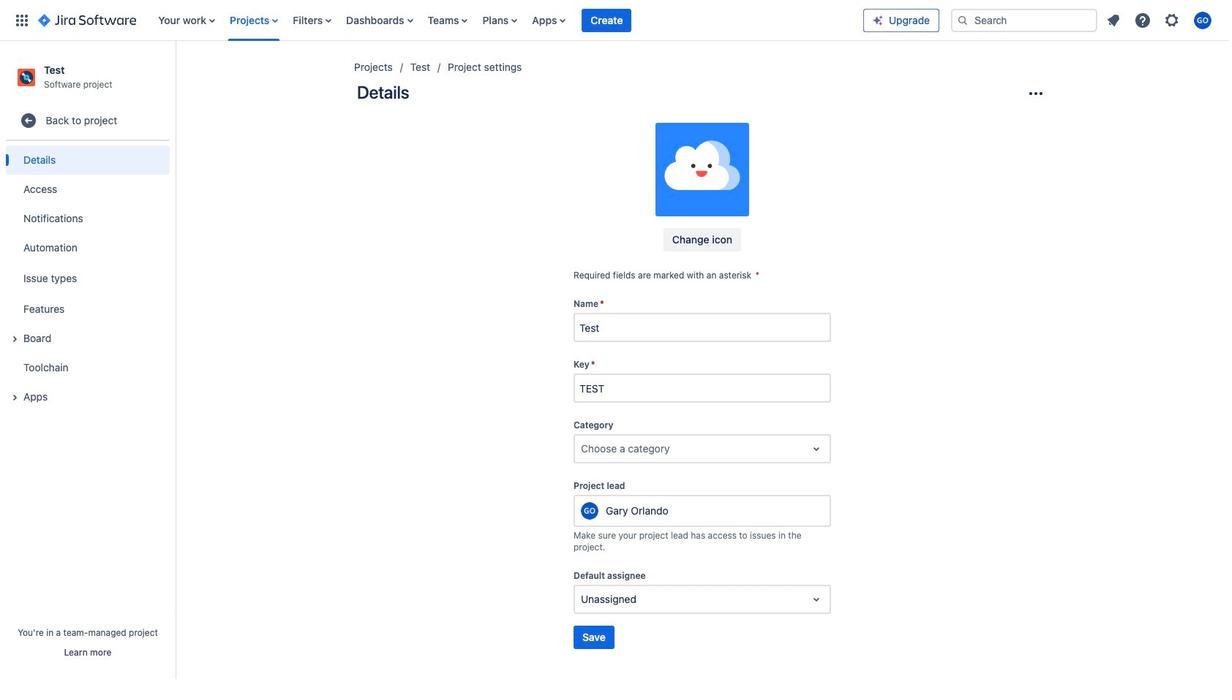 Task type: describe. For each thing, give the bounding box(es) containing it.
expand image
[[6, 389, 23, 407]]

appswitcher icon image
[[13, 11, 31, 29]]

search image
[[957, 14, 969, 26]]

project avatar image
[[655, 123, 749, 217]]

open image
[[808, 591, 825, 609]]

1 horizontal spatial list
[[1100, 7, 1220, 33]]

primary element
[[9, 0, 863, 41]]

help image
[[1134, 11, 1151, 29]]

your profile and settings image
[[1194, 11, 1211, 29]]



Task type: locate. For each thing, give the bounding box(es) containing it.
None field
[[575, 315, 830, 341], [575, 375, 830, 402], [575, 315, 830, 341], [575, 375, 830, 402]]

sidebar element
[[0, 41, 176, 680]]

notifications image
[[1105, 11, 1122, 29]]

Search field
[[951, 8, 1097, 32]]

banner
[[0, 0, 1229, 41]]

list
[[151, 0, 863, 41], [1100, 7, 1220, 33]]

sidebar navigation image
[[159, 59, 192, 88]]

open image
[[808, 440, 825, 458]]

0 horizontal spatial list
[[151, 0, 863, 41]]

list item
[[582, 0, 632, 41]]

None search field
[[951, 8, 1097, 32]]

None text field
[[581, 442, 584, 457]]

group inside sidebar element
[[6, 141, 170, 416]]

more image
[[1027, 85, 1045, 102]]

expand image
[[6, 331, 23, 348]]

group
[[6, 141, 170, 416]]

None text field
[[581, 593, 584, 607]]

jira software image
[[38, 11, 136, 29], [38, 11, 136, 29]]

settings image
[[1163, 11, 1181, 29]]



Task type: vqa. For each thing, say whether or not it's contained in the screenshot.
bottommost "in"
no



